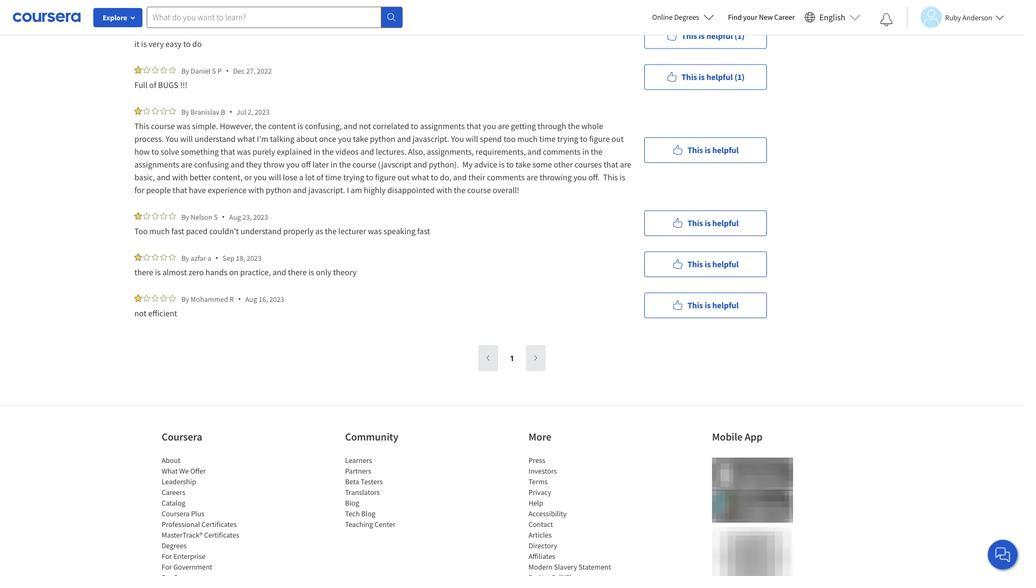 Task type: describe. For each thing, give the bounding box(es) containing it.
(1) for it is very easy to do
[[735, 31, 745, 41]]

chat with us image
[[995, 546, 1012, 563]]

am
[[351, 185, 362, 195]]

careers link
[[162, 488, 185, 497]]

0 vertical spatial assignments
[[420, 121, 465, 131]]

not efficient
[[134, 308, 177, 319]]

this is helpful (1) button for full of bugs !!!
[[645, 64, 767, 90]]

the down once
[[322, 146, 334, 157]]

1 you from the left
[[166, 133, 179, 144]]

mastertrack® certificates link
[[162, 530, 239, 540]]

for
[[134, 185, 144, 195]]

this for not efficient
[[688, 300, 703, 311]]

easy
[[166, 38, 182, 49]]

filled star image for too
[[134, 212, 142, 220]]

1 horizontal spatial with
[[248, 185, 264, 195]]

1 vertical spatial what
[[411, 172, 429, 182]]

translators
[[345, 488, 380, 497]]

3 placeholder image from the top
[[712, 527, 793, 576]]

2023 for understand
[[253, 212, 268, 222]]

content,
[[213, 172, 243, 182]]

p
[[218, 66, 222, 76]]

that right courses
[[604, 159, 618, 170]]

0 vertical spatial trying
[[558, 133, 579, 144]]

chevron right image
[[532, 353, 540, 363]]

tech
[[345, 509, 360, 519]]

by inside by mohammed r • aug 16, 2023
[[181, 294, 189, 304]]

it
[[134, 38, 139, 49]]

for enterprise link
[[162, 552, 206, 561]]

2 for from the top
[[162, 562, 172, 572]]

and up content,
[[231, 159, 244, 170]]

0 vertical spatial certificates
[[202, 520, 237, 529]]

english
[[820, 12, 846, 23]]

and right videos
[[361, 146, 374, 157]]

highly
[[364, 185, 386, 195]]

process.
[[134, 133, 164, 144]]

mohammed
[[191, 294, 228, 304]]

this is helpful button for speaking
[[645, 211, 767, 236]]

• right "r"
[[238, 294, 241, 304]]

the up i'm
[[255, 121, 267, 131]]

are down the something
[[181, 159, 192, 170]]

helpful for do
[[707, 31, 733, 41]]

to up highly
[[366, 172, 374, 182]]

testers
[[361, 477, 383, 487]]

explore
[[103, 13, 127, 22]]

understand inside this course was simple. however, the content is confusing, and not correlated to assignments that you are getting through the whole process. you will understand what i'm talking about once you take python and javascript. you will spend too much time trying to figure out how to solve something that was purely explained in the videos and lectures. also, assignments, requirements, and comments in the assignments are confusing and they throw you off later in the course (javscript and python).  my advice is to take some other courses that are basic, and with better content, or you will lose a lot of time trying to figure out what to do, and their comments are throwing you off.  this is for people that have experience with python and javascript. i am highly disappointed with the course overall!
[[195, 133, 236, 144]]

lose
[[283, 172, 298, 182]]

filled star image for not efficient
[[134, 295, 142, 302]]

the down my
[[454, 185, 466, 195]]

zero
[[189, 267, 204, 277]]

i
[[347, 185, 349, 195]]

on
[[229, 267, 239, 277]]

0 horizontal spatial comments
[[487, 172, 525, 182]]

filled star image for there
[[134, 253, 142, 261]]

ruby anderson
[[946, 13, 993, 22]]

this is helpful button for correlated
[[645, 137, 767, 163]]

you up videos
[[338, 133, 351, 144]]

statement
[[579, 562, 611, 572]]

to left do
[[183, 38, 191, 49]]

how
[[134, 146, 150, 157]]

18,
[[236, 253, 245, 263]]

courses
[[575, 159, 602, 170]]

list for coursera
[[162, 455, 252, 576]]

learners link
[[345, 456, 372, 465]]

content
[[268, 121, 296, 131]]

2023 inside by mohammed r • aug 16, 2023
[[269, 294, 284, 304]]

also,
[[408, 146, 425, 157]]

1 link
[[503, 346, 522, 371]]

helpful for on
[[713, 259, 739, 270]]

this is helpful for correlated
[[688, 145, 739, 156]]

0 vertical spatial time
[[540, 133, 556, 144]]

by for easy
[[181, 25, 189, 34]]

there is almost zero hands on practice, and there is only theory
[[134, 267, 357, 277]]

0 horizontal spatial in
[[314, 146, 320, 157]]

you left the off. at the right top of page
[[574, 172, 587, 182]]

plus
[[191, 509, 204, 519]]

this course was simple. however, the content is confusing, and not correlated to assignments that you are getting through the whole process. you will understand what i'm talking about once you take python and javascript. you will spend too much time trying to figure out how to solve something that was purely explained in the videos and lectures. also, assignments, requirements, and comments in the assignments are confusing and they throw you off later in the course (javscript and python).  my advice is to take some other courses that are basic, and with better content, or you will lose a lot of time trying to figure out what to do, and their comments are throwing you off.  this is for people that have experience with python and javascript. i am highly disappointed with the course overall!
[[134, 121, 633, 195]]

1 vertical spatial certificates
[[204, 530, 239, 540]]

2 horizontal spatial with
[[437, 185, 452, 195]]

center
[[375, 520, 396, 529]]

sep
[[223, 253, 234, 263]]

0 vertical spatial was
[[177, 121, 190, 131]]

the up courses
[[591, 146, 603, 157]]

that up spend
[[467, 121, 481, 131]]

0 vertical spatial out
[[612, 133, 624, 144]]

by for paced
[[181, 212, 189, 222]]

find your new career
[[728, 12, 795, 22]]

azfar
[[191, 253, 206, 263]]

0 vertical spatial python
[[370, 133, 396, 144]]

by mohamad a • apr 29, 2023
[[181, 25, 277, 35]]

find your new career link
[[723, 11, 801, 24]]

people
[[146, 185, 171, 195]]

contact link
[[529, 520, 553, 529]]

this is helpful for speaking
[[688, 218, 739, 229]]

by daniel s p • dec 27, 2022
[[181, 66, 272, 76]]

catalog
[[162, 498, 185, 508]]

1 horizontal spatial will
[[269, 172, 281, 182]]

2 fast from the left
[[417, 226, 430, 236]]

press link
[[529, 456, 546, 465]]

mastertrack®
[[162, 530, 203, 540]]

2 there from the left
[[288, 267, 307, 277]]

2 vertical spatial was
[[368, 226, 382, 236]]

0 horizontal spatial much
[[149, 226, 170, 236]]

investors link
[[529, 466, 557, 476]]

what we offer link
[[162, 466, 206, 476]]

lectures.
[[376, 146, 407, 157]]

ruby anderson button
[[907, 7, 1004, 28]]

correlated
[[373, 121, 409, 131]]

mobile app
[[712, 430, 763, 444]]

1 placeholder image from the top
[[712, 458, 793, 491]]

1 horizontal spatial was
[[237, 146, 251, 157]]

by azfar a • sep 18, 2023
[[181, 253, 262, 263]]

b
[[221, 107, 225, 117]]

• right p
[[226, 66, 229, 76]]

1 horizontal spatial understand
[[241, 226, 282, 236]]

and right do,
[[453, 172, 467, 182]]

by for simple.
[[181, 107, 189, 117]]

1 vertical spatial javascript.
[[308, 185, 345, 195]]

• for the
[[230, 107, 232, 117]]

and up also, in the left top of the page
[[397, 133, 411, 144]]

articles
[[529, 530, 552, 540]]

as
[[315, 226, 323, 236]]

0 horizontal spatial will
[[180, 133, 193, 144]]

almost
[[162, 267, 187, 277]]

1 fast from the left
[[171, 226, 184, 236]]

that left have
[[173, 185, 187, 195]]

throwing
[[540, 172, 572, 182]]

0 horizontal spatial out
[[398, 172, 410, 182]]

confusing
[[194, 159, 229, 170]]

aug for efficient
[[245, 294, 257, 304]]

4 this is helpful button from the top
[[645, 293, 767, 318]]

1 vertical spatial take
[[516, 159, 531, 170]]

degrees inside about what we offer leadership careers catalog coursera plus professional certificates mastertrack® certificates degrees for enterprise for government
[[162, 541, 187, 551]]

of inside this course was simple. however, the content is confusing, and not correlated to assignments that you are getting through the whole process. you will understand what i'm talking about once you take python and javascript. you will spend too much time trying to figure out how to solve something that was purely explained in the videos and lectures. also, assignments, requirements, and comments in the assignments are confusing and they throw you off later in the course (javscript and python).  my advice is to take some other courses that are basic, and with better content, or you will lose a lot of time trying to figure out what to do, and their comments are throwing you off.  this is for people that have experience with python and javascript. i am highly disappointed with the course overall!
[[316, 172, 324, 182]]

efficient
[[148, 308, 177, 319]]

this for full of bugs !!!
[[682, 72, 697, 82]]

not inside this course was simple. however, the content is confusing, and not correlated to assignments that you are getting through the whole process. you will understand what i'm talking about once you take python and javascript. you will spend too much time trying to figure out how to solve something that was purely explained in the videos and lectures. also, assignments, requirements, and comments in the assignments are confusing and they throw you off later in the course (javscript and python).  my advice is to take some other courses that are basic, and with better content, or you will lose a lot of time trying to figure out what to do, and their comments are throwing you off.  this is for people that have experience with python and javascript. i am highly disappointed with the course overall!
[[359, 121, 371, 131]]

apr
[[239, 25, 250, 34]]

speaking
[[384, 226, 416, 236]]

a
[[224, 25, 228, 34]]

coursera inside about what we offer leadership careers catalog coursera plus professional certificates mastertrack® certificates degrees for enterprise for government
[[162, 509, 190, 519]]

0 horizontal spatial figure
[[375, 172, 396, 182]]

app
[[745, 430, 763, 444]]

directory link
[[529, 541, 558, 551]]

once
[[319, 133, 336, 144]]

this for this course was simple. however, the content is confusing, and not correlated to assignments that you are getting through the whole process. you will understand what i'm talking about once you take python and javascript. you will spend too much time trying to figure out how to solve something that was purely explained in the videos and lectures. also, assignments, requirements, and comments in the assignments are confusing and they throw you off later in the course (javscript and python).  my advice is to take some other courses that are basic, and with better content, or you will lose a lot of time trying to figure out what to do, and their comments are throwing you off.  this is for people that have experience with python and javascript. i am highly disappointed with the course overall!
[[688, 145, 703, 156]]

about
[[162, 456, 181, 465]]

press investors terms privacy help accessibility contact articles directory affiliates modern slavery statement
[[529, 456, 611, 572]]

coursera image
[[13, 9, 81, 26]]

career
[[775, 12, 795, 22]]

to down the whole
[[580, 133, 588, 144]]

investors
[[529, 466, 557, 476]]

very
[[149, 38, 164, 49]]

leadership link
[[162, 477, 196, 487]]

lecturer
[[338, 226, 366, 236]]

2 placeholder image from the top
[[712, 490, 793, 523]]

the left the whole
[[568, 121, 580, 131]]

off.
[[589, 172, 600, 182]]

list for more
[[529, 455, 620, 576]]

0 horizontal spatial with
[[172, 172, 188, 182]]

hands
[[206, 267, 228, 277]]

find
[[728, 12, 742, 22]]

explained
[[277, 146, 312, 157]]

properly
[[283, 226, 314, 236]]

1 vertical spatial trying
[[343, 172, 364, 182]]

s for paced
[[214, 212, 218, 222]]

a inside this course was simple. however, the content is confusing, and not correlated to assignments that you are getting through the whole process. you will understand what i'm talking about once you take python and javascript. you will spend too much time trying to figure out how to solve something that was purely explained in the videos and lectures. also, assignments, requirements, and comments in the assignments are confusing and they throw you off later in the course (javscript and python).  my advice is to take some other courses that are basic, and with better content, or you will lose a lot of time trying to figure out what to do, and their comments are throwing you off.  this is for people that have experience with python and javascript. i am highly disappointed with the course overall!
[[299, 172, 304, 182]]

you down explained
[[286, 159, 300, 170]]

ruby
[[946, 13, 961, 22]]

accessibility
[[529, 509, 567, 519]]



Task type: locate. For each thing, give the bounding box(es) containing it.
• for on
[[216, 253, 218, 263]]

2 horizontal spatial in
[[583, 146, 589, 157]]

too
[[504, 133, 516, 144]]

1 horizontal spatial not
[[359, 121, 371, 131]]

contact
[[529, 520, 553, 529]]

0 vertical spatial much
[[518, 133, 538, 144]]

dec
[[233, 66, 245, 76]]

2 horizontal spatial list
[[529, 455, 620, 576]]

2 coursera from the top
[[162, 509, 190, 519]]

your
[[744, 12, 758, 22]]

much right too
[[149, 226, 170, 236]]

are right courses
[[620, 159, 632, 170]]

• for do
[[232, 25, 235, 35]]

0 horizontal spatial take
[[353, 133, 368, 144]]

by left mohammed
[[181, 294, 189, 304]]

in up later
[[314, 146, 320, 157]]

What do you want to learn? text field
[[147, 7, 382, 28]]

0 horizontal spatial you
[[166, 133, 179, 144]]

to down requirements,
[[507, 159, 514, 170]]

fast left paced
[[171, 226, 184, 236]]

by inside by mohamad a • apr 29, 2023
[[181, 25, 189, 34]]

0 vertical spatial degrees
[[674, 12, 700, 22]]

degrees right "online"
[[674, 12, 700, 22]]

there
[[134, 267, 153, 277], [288, 267, 307, 277]]

4 this is helpful from the top
[[688, 300, 739, 311]]

time down later
[[325, 172, 342, 182]]

1 horizontal spatial you
[[451, 133, 464, 144]]

much inside this course was simple. however, the content is confusing, and not correlated to assignments that you are getting through the whole process. you will understand what i'm talking about once you take python and javascript. you will spend too much time trying to figure out how to solve something that was purely explained in the videos and lectures. also, assignments, requirements, and comments in the assignments are confusing and they throw you off later in the course (javscript and python).  my advice is to take some other courses that are basic, and with better content, or you will lose a lot of time trying to figure out what to do, and their comments are throwing you off.  this is for people that have experience with python and javascript. i am highly disappointed with the course overall!
[[518, 133, 538, 144]]

by for zero
[[181, 253, 189, 263]]

for government link
[[162, 562, 212, 572]]

1 vertical spatial of
[[316, 172, 324, 182]]

3 by from the top
[[181, 107, 189, 117]]

too much fast paced couldn't understand properly as the lecturer was speaking fast
[[134, 226, 430, 236]]

was up they at the left of page
[[237, 146, 251, 157]]

mobile
[[712, 430, 743, 444]]

1 list item from the left
[[162, 573, 252, 576]]

2 filled star image from the top
[[134, 107, 142, 115]]

aug for much
[[229, 212, 241, 222]]

was right lecturer
[[368, 226, 382, 236]]

community
[[345, 430, 399, 444]]

this for it is very easy to do
[[682, 31, 697, 41]]

0 vertical spatial aug
[[229, 212, 241, 222]]

articles link
[[529, 530, 552, 540]]

to right how
[[152, 146, 159, 157]]

1 vertical spatial s
[[214, 212, 218, 222]]

a left lot
[[299, 172, 304, 182]]

this is helpful for theory
[[688, 259, 739, 270]]

aug inside by mohammed r • aug 16, 2023
[[245, 294, 257, 304]]

1 vertical spatial assignments
[[134, 159, 179, 170]]

2 list item from the left
[[529, 573, 620, 576]]

will down the throw
[[269, 172, 281, 182]]

about link
[[162, 456, 181, 465]]

in right later
[[331, 159, 337, 170]]

r
[[230, 294, 234, 304]]

1 for from the top
[[162, 552, 172, 561]]

something
[[181, 146, 219, 157]]

some
[[533, 159, 552, 170]]

1 filled star image from the top
[[134, 25, 142, 33]]

s inside by daniel s p • dec 27, 2022
[[212, 66, 216, 76]]

will up the something
[[180, 133, 193, 144]]

by up easy
[[181, 25, 189, 34]]

list containing press
[[529, 455, 620, 576]]

you
[[483, 121, 496, 131], [338, 133, 351, 144], [286, 159, 300, 170], [254, 172, 267, 182], [574, 172, 587, 182]]

1 vertical spatial this is helpful (1) button
[[645, 64, 767, 90]]

blog up tech
[[345, 498, 359, 508]]

you right or
[[254, 172, 267, 182]]

1 vertical spatial out
[[398, 172, 410, 182]]

modern
[[529, 562, 553, 572]]

0 vertical spatial (1)
[[735, 31, 745, 41]]

to
[[183, 38, 191, 49], [411, 121, 418, 131], [580, 133, 588, 144], [152, 146, 159, 157], [507, 159, 514, 170], [366, 172, 374, 182], [431, 172, 438, 182]]

1 vertical spatial a
[[208, 253, 211, 263]]

affiliates link
[[529, 552, 556, 561]]

filled star image for full of bugs !!!
[[134, 66, 142, 74]]

• up couldn't
[[222, 212, 225, 222]]

• for understand
[[222, 212, 225, 222]]

by
[[181, 25, 189, 34], [181, 66, 189, 76], [181, 107, 189, 117], [181, 212, 189, 222], [181, 253, 189, 263], [181, 294, 189, 304]]

list item for coursera
[[162, 573, 252, 576]]

and up some
[[528, 146, 541, 157]]

other
[[554, 159, 573, 170]]

comments
[[543, 146, 581, 157], [487, 172, 525, 182]]

(1)
[[735, 31, 745, 41], [735, 72, 745, 82]]

2023 inside by branislav b • jul 2, 2023
[[255, 107, 270, 117]]

directory
[[529, 541, 558, 551]]

0 horizontal spatial blog
[[345, 498, 359, 508]]

0 vertical spatial this is helpful (1)
[[682, 31, 745, 41]]

0 vertical spatial for
[[162, 552, 172, 561]]

1 horizontal spatial time
[[540, 133, 556, 144]]

filled star image down too
[[134, 253, 142, 261]]

2,
[[248, 107, 253, 117]]

you up assignments,
[[451, 133, 464, 144]]

assignments
[[420, 121, 465, 131], [134, 159, 179, 170]]

6 by from the top
[[181, 294, 189, 304]]

0 vertical spatial blog
[[345, 498, 359, 508]]

1 this is helpful (1) button from the top
[[645, 23, 767, 49]]

learners
[[345, 456, 372, 465]]

was left simple.
[[177, 121, 190, 131]]

take left some
[[516, 159, 531, 170]]

javascript. up also, in the left top of the page
[[413, 133, 449, 144]]

1 horizontal spatial comments
[[543, 146, 581, 157]]

3 filled star image from the top
[[134, 212, 142, 220]]

0 horizontal spatial list item
[[162, 573, 252, 576]]

privacy link
[[529, 488, 551, 497]]

1 filled star image from the top
[[134, 66, 142, 74]]

too
[[134, 226, 148, 236]]

filled star image up it on the left top of page
[[134, 25, 142, 33]]

0 horizontal spatial assignments
[[134, 159, 179, 170]]

this is helpful (1) button for it is very easy to do
[[645, 23, 767, 49]]

1 horizontal spatial fast
[[417, 226, 430, 236]]

2023 for on
[[247, 253, 262, 263]]

the right as
[[325, 226, 337, 236]]

3 this is helpful button from the top
[[645, 252, 767, 277]]

0 horizontal spatial list
[[162, 455, 252, 576]]

2 you from the left
[[451, 133, 464, 144]]

1 horizontal spatial what
[[411, 172, 429, 182]]

1 this is helpful (1) from the top
[[682, 31, 745, 41]]

0 horizontal spatial aug
[[229, 212, 241, 222]]

help link
[[529, 498, 543, 508]]

1 vertical spatial much
[[149, 226, 170, 236]]

by for !!!
[[181, 66, 189, 76]]

1
[[510, 353, 514, 363]]

coursera plus link
[[162, 509, 204, 519]]

this is helpful (1) for full of bugs !!!
[[682, 72, 745, 82]]

0 horizontal spatial time
[[325, 172, 342, 182]]

assignments up assignments,
[[420, 121, 465, 131]]

and
[[344, 121, 357, 131], [397, 133, 411, 144], [361, 146, 374, 157], [528, 146, 541, 157], [231, 159, 244, 170], [413, 159, 427, 170], [157, 172, 170, 182], [453, 172, 467, 182], [293, 185, 307, 195], [273, 267, 286, 277]]

with left better
[[172, 172, 188, 182]]

filled star image down the full
[[134, 107, 142, 115]]

list item down modern slavery statement link
[[529, 573, 620, 576]]

0 horizontal spatial a
[[208, 253, 211, 263]]

filled star image up too
[[134, 212, 142, 220]]

2 filled star image from the top
[[134, 295, 142, 302]]

1 vertical spatial degrees
[[162, 541, 187, 551]]

0 vertical spatial course
[[151, 121, 175, 131]]

0 horizontal spatial course
[[151, 121, 175, 131]]

figure down "(javscript"
[[375, 172, 396, 182]]

2023 for do
[[262, 25, 277, 34]]

2022
[[257, 66, 272, 76]]

show notifications image
[[880, 13, 893, 26]]

and up videos
[[344, 121, 357, 131]]

to left do,
[[431, 172, 438, 182]]

what up disappointed
[[411, 172, 429, 182]]

list
[[162, 455, 252, 576], [345, 455, 436, 530], [529, 455, 620, 576]]

will
[[180, 133, 193, 144], [466, 133, 478, 144], [269, 172, 281, 182]]

bugs
[[158, 80, 178, 90]]

talking
[[270, 133, 295, 144]]

trying
[[558, 133, 579, 144], [343, 172, 364, 182]]

star image
[[169, 25, 176, 33], [160, 66, 168, 74], [143, 107, 150, 115], [152, 212, 159, 220], [160, 212, 168, 220], [169, 212, 176, 220], [152, 253, 159, 261], [143, 295, 150, 302], [169, 295, 176, 302]]

1 horizontal spatial much
[[518, 133, 538, 144]]

1 vertical spatial time
[[325, 172, 342, 182]]

27,
[[246, 66, 256, 76]]

course down their at the left top of the page
[[467, 185, 491, 195]]

python down lose
[[266, 185, 291, 195]]

affiliates
[[529, 552, 556, 561]]

2023 inside by nelson s • aug 23, 2023
[[253, 212, 268, 222]]

by inside by daniel s p • dec 27, 2022
[[181, 66, 189, 76]]

and down lose
[[293, 185, 307, 195]]

0 vertical spatial understand
[[195, 133, 236, 144]]

None search field
[[147, 7, 403, 28]]

is
[[699, 31, 705, 41], [141, 38, 147, 49], [699, 72, 705, 82], [298, 121, 303, 131], [705, 145, 711, 156], [499, 159, 505, 170], [620, 172, 626, 182], [705, 218, 711, 229], [705, 259, 711, 270], [155, 267, 161, 277], [309, 267, 314, 277], [705, 300, 711, 311]]

1 horizontal spatial of
[[316, 172, 324, 182]]

1 this is helpful button from the top
[[645, 137, 767, 163]]

1 horizontal spatial list item
[[529, 573, 620, 576]]

(javscript
[[378, 159, 412, 170]]

2023 right 16,
[[269, 294, 284, 304]]

this is helpful button for theory
[[645, 252, 767, 277]]

there left "almost"
[[134, 267, 153, 277]]

certificates up mastertrack® certificates link
[[202, 520, 237, 529]]

fast
[[171, 226, 184, 236], [417, 226, 430, 236]]

by nelson s • aug 23, 2023
[[181, 212, 268, 222]]

1 horizontal spatial degrees
[[674, 12, 700, 22]]

do,
[[440, 172, 452, 182]]

this is helpful (1)
[[682, 31, 745, 41], [682, 72, 745, 82]]

degrees
[[674, 12, 700, 22], [162, 541, 187, 551]]

1 horizontal spatial there
[[288, 267, 307, 277]]

list item down 'government'
[[162, 573, 252, 576]]

2 list from the left
[[345, 455, 436, 530]]

learners partners beta testers translators blog tech blog teaching center
[[345, 456, 396, 529]]

purely
[[253, 146, 275, 157]]

3 list from the left
[[529, 455, 620, 576]]

off
[[301, 159, 311, 170]]

of right lot
[[316, 172, 324, 182]]

star image
[[143, 25, 150, 33], [152, 25, 159, 33], [160, 25, 168, 33], [143, 66, 150, 74], [152, 66, 159, 74], [169, 66, 176, 74], [152, 107, 159, 115], [160, 107, 168, 115], [169, 107, 176, 115], [143, 212, 150, 220], [143, 253, 150, 261], [160, 253, 168, 261], [169, 253, 176, 261], [152, 295, 159, 302], [160, 295, 168, 302]]

aug left 23,
[[229, 212, 241, 222]]

2 this is helpful button from the top
[[645, 211, 767, 236]]

0 horizontal spatial fast
[[171, 226, 184, 236]]

degrees down the mastertrack® at the bottom left of page
[[162, 541, 187, 551]]

by up !!!
[[181, 66, 189, 76]]

not left correlated
[[359, 121, 371, 131]]

by left branislav
[[181, 107, 189, 117]]

to right correlated
[[411, 121, 418, 131]]

simple.
[[192, 121, 218, 131]]

filled star image
[[134, 66, 142, 74], [134, 295, 142, 302]]

by left azfar
[[181, 253, 189, 263]]

python down correlated
[[370, 133, 396, 144]]

16,
[[259, 294, 268, 304]]

overall!
[[493, 185, 520, 195]]

list for community
[[345, 455, 436, 530]]

2 this is helpful (1) from the top
[[682, 72, 745, 82]]

1 horizontal spatial trying
[[558, 133, 579, 144]]

with down or
[[248, 185, 264, 195]]

helpful for the
[[713, 145, 739, 156]]

1 vertical spatial comments
[[487, 172, 525, 182]]

of right the full
[[149, 80, 156, 90]]

1 vertical spatial blog
[[361, 509, 376, 519]]

lot
[[305, 172, 315, 182]]

2023 inside by azfar a • sep 18, 2023
[[247, 253, 262, 263]]

understand down simple.
[[195, 133, 236, 144]]

0 vertical spatial what
[[237, 133, 255, 144]]

1 horizontal spatial list
[[345, 455, 436, 530]]

about
[[296, 133, 317, 144]]

1 horizontal spatial figure
[[589, 133, 610, 144]]

1 horizontal spatial python
[[370, 133, 396, 144]]

1 vertical spatial this is helpful (1)
[[682, 72, 745, 82]]

aug left 16,
[[245, 294, 257, 304]]

assignments,
[[427, 146, 474, 157]]

0 horizontal spatial what
[[237, 133, 255, 144]]

1 vertical spatial coursera
[[162, 509, 190, 519]]

1 horizontal spatial take
[[516, 159, 531, 170]]

much down getting
[[518, 133, 538, 144]]

placeholder image
[[712, 458, 793, 491], [712, 490, 793, 523], [712, 527, 793, 576]]

figure down the whole
[[589, 133, 610, 144]]

by inside by nelson s • aug 23, 2023
[[181, 212, 189, 222]]

this for too much fast paced couldn't understand properly as the lecturer was speaking fast
[[688, 218, 703, 229]]

coursera up about link
[[162, 430, 202, 444]]

for down degrees link
[[162, 552, 172, 561]]

anderson
[[963, 13, 993, 22]]

1 list from the left
[[162, 455, 252, 576]]

2023 right 2,
[[255, 107, 270, 117]]

2 by from the top
[[181, 66, 189, 76]]

0 vertical spatial this is helpful (1) button
[[645, 23, 767, 49]]

2 (1) from the top
[[735, 72, 745, 82]]

0 vertical spatial comments
[[543, 146, 581, 157]]

was
[[177, 121, 190, 131], [237, 146, 251, 157], [368, 226, 382, 236]]

getting
[[511, 121, 536, 131]]

coursera down catalog 'link'
[[162, 509, 190, 519]]

not left efficient
[[134, 308, 147, 319]]

0 horizontal spatial python
[[266, 185, 291, 195]]

helpful for understand
[[713, 218, 739, 229]]

1 this is helpful from the top
[[688, 145, 739, 156]]

tech blog link
[[345, 509, 376, 519]]

1 vertical spatial (1)
[[735, 72, 745, 82]]

2023
[[262, 25, 277, 34], [255, 107, 270, 117], [253, 212, 268, 222], [247, 253, 262, 263], [269, 294, 284, 304]]

2 horizontal spatial course
[[467, 185, 491, 195]]

are up too
[[498, 121, 509, 131]]

• right the a
[[232, 25, 235, 35]]

a
[[299, 172, 304, 182], [208, 253, 211, 263]]

2 this is helpful (1) button from the top
[[645, 64, 767, 90]]

aug
[[229, 212, 241, 222], [245, 294, 257, 304]]

0 vertical spatial a
[[299, 172, 304, 182]]

accessibility link
[[529, 509, 567, 519]]

1 vertical spatial for
[[162, 562, 172, 572]]

s inside by nelson s • aug 23, 2023
[[214, 212, 218, 222]]

trying up am
[[343, 172, 364, 182]]

0 horizontal spatial trying
[[343, 172, 364, 182]]

that up confusing
[[221, 146, 235, 157]]

filled star image
[[134, 25, 142, 33], [134, 107, 142, 115], [134, 212, 142, 220], [134, 253, 142, 261]]

degrees inside 'popup button'
[[674, 12, 700, 22]]

online degrees button
[[644, 5, 723, 29]]

for
[[162, 552, 172, 561], [162, 562, 172, 572]]

spend
[[480, 133, 502, 144]]

s for !!!
[[212, 66, 216, 76]]

1 horizontal spatial assignments
[[420, 121, 465, 131]]

aug inside by nelson s • aug 23, 2023
[[229, 212, 241, 222]]

the
[[255, 121, 267, 131], [568, 121, 580, 131], [322, 146, 334, 157], [591, 146, 603, 157], [339, 159, 351, 170], [454, 185, 466, 195], [325, 226, 337, 236]]

5 by from the top
[[181, 253, 189, 263]]

2 horizontal spatial will
[[466, 133, 478, 144]]

2 vertical spatial course
[[467, 185, 491, 195]]

0 horizontal spatial javascript.
[[308, 185, 345, 195]]

certificates
[[202, 520, 237, 529], [204, 530, 239, 540]]

0 vertical spatial figure
[[589, 133, 610, 144]]

or
[[244, 172, 252, 182]]

3 this is helpful from the top
[[688, 259, 739, 270]]

0 horizontal spatial understand
[[195, 133, 236, 144]]

1 horizontal spatial out
[[612, 133, 624, 144]]

s right nelson
[[214, 212, 218, 222]]

filled star image for this
[[134, 107, 142, 115]]

a inside by azfar a • sep 18, 2023
[[208, 253, 211, 263]]

list containing about
[[162, 455, 252, 576]]

0 vertical spatial coursera
[[162, 430, 202, 444]]

you up spend
[[483, 121, 496, 131]]

filled star image up the full
[[134, 66, 142, 74]]

s left p
[[212, 66, 216, 76]]

modern slavery statement link
[[529, 562, 611, 572]]

1 by from the top
[[181, 25, 189, 34]]

4 filled star image from the top
[[134, 253, 142, 261]]

0 vertical spatial take
[[353, 133, 368, 144]]

course up process.
[[151, 121, 175, 131]]

2023 inside by mohamad a • apr 29, 2023
[[262, 25, 277, 34]]

filled star image for it
[[134, 25, 142, 33]]

filled star image up not efficient
[[134, 295, 142, 302]]

and right practice,
[[273, 267, 286, 277]]

0 horizontal spatial of
[[149, 80, 156, 90]]

1 vertical spatial python
[[266, 185, 291, 195]]

requirements,
[[476, 146, 526, 157]]

nelson
[[191, 212, 212, 222]]

comments up other
[[543, 146, 581, 157]]

trying down through
[[558, 133, 579, 144]]

take up videos
[[353, 133, 368, 144]]

javascript. down lot
[[308, 185, 345, 195]]

blog link
[[345, 498, 359, 508]]

1 (1) from the top
[[735, 31, 745, 41]]

by mohammed r • aug 16, 2023
[[181, 294, 284, 304]]

list item
[[162, 573, 252, 576], [529, 573, 620, 576]]

javascript.
[[413, 133, 449, 144], [308, 185, 345, 195]]

are down some
[[527, 172, 538, 182]]

it is very easy to do
[[134, 38, 203, 49]]

the down videos
[[339, 159, 351, 170]]

this for there is almost zero hands on practice, and there is only theory
[[688, 259, 703, 270]]

with down do,
[[437, 185, 452, 195]]

0 vertical spatial javascript.
[[413, 133, 449, 144]]

2023 for the
[[255, 107, 270, 117]]

4 by from the top
[[181, 212, 189, 222]]

confusing,
[[305, 121, 342, 131]]

1 horizontal spatial javascript.
[[413, 133, 449, 144]]

0 horizontal spatial not
[[134, 308, 147, 319]]

1 vertical spatial aug
[[245, 294, 257, 304]]

2 horizontal spatial was
[[368, 226, 382, 236]]

and up people
[[157, 172, 170, 182]]

1 coursera from the top
[[162, 430, 202, 444]]

and down also, in the left top of the page
[[413, 159, 427, 170]]

1 vertical spatial figure
[[375, 172, 396, 182]]

online degrees
[[652, 12, 700, 22]]

chevron left image
[[485, 353, 493, 363]]

fast right speaking
[[417, 226, 430, 236]]

1 there from the left
[[134, 267, 153, 277]]

list item for more
[[529, 573, 620, 576]]

• right b
[[230, 107, 232, 117]]

jul
[[237, 107, 246, 117]]

understand down 23,
[[241, 226, 282, 236]]

1 vertical spatial was
[[237, 146, 251, 157]]

2 this is helpful from the top
[[688, 218, 739, 229]]

1 horizontal spatial in
[[331, 159, 337, 170]]

1 vertical spatial understand
[[241, 226, 282, 236]]

by inside by azfar a • sep 18, 2023
[[181, 253, 189, 263]]

1 vertical spatial course
[[353, 159, 376, 170]]

list containing learners
[[345, 455, 436, 530]]

(1) for full of bugs !!!
[[735, 72, 745, 82]]

this is helpful (1) for it is very easy to do
[[682, 31, 745, 41]]

by inside by branislav b • jul 2, 2023
[[181, 107, 189, 117]]



Task type: vqa. For each thing, say whether or not it's contained in the screenshot.
677,721
no



